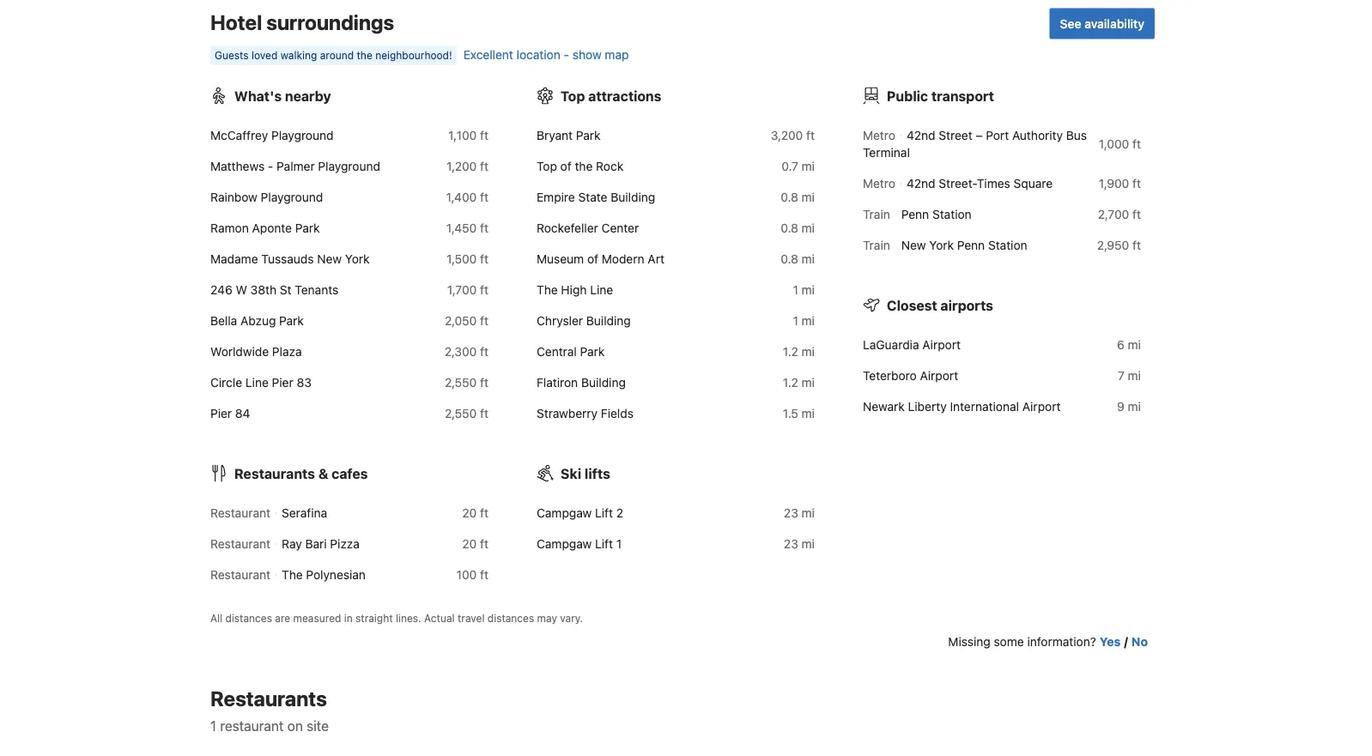 Task type: locate. For each thing, give the bounding box(es) containing it.
1 mi
[[793, 282, 815, 297], [793, 313, 815, 327]]

2,700
[[1098, 207, 1129, 221]]

0 vertical spatial 0.8 mi
[[781, 190, 815, 204]]

port
[[986, 128, 1009, 142]]

of for museum
[[587, 251, 598, 266]]

1 2,550 from the top
[[445, 375, 477, 389]]

metro up terminal
[[863, 128, 895, 142]]

2 vertical spatial airport
[[1022, 399, 1061, 413]]

2 metro from the top
[[863, 176, 895, 190]]

ft
[[480, 128, 489, 142], [806, 128, 815, 142], [1133, 136, 1141, 151], [480, 159, 489, 173], [1133, 176, 1141, 190], [480, 190, 489, 204], [1133, 207, 1141, 221], [480, 221, 489, 235], [1133, 238, 1141, 252], [480, 251, 489, 266], [480, 282, 489, 297], [480, 313, 489, 327], [480, 344, 489, 358], [480, 375, 489, 389], [480, 406, 489, 420], [480, 506, 489, 520], [480, 536, 489, 551], [480, 567, 489, 582]]

0 vertical spatial lift
[[595, 506, 613, 520]]

newark
[[863, 399, 905, 413]]

restaurant up all
[[210, 567, 270, 582]]

1 20 ft from the top
[[462, 506, 489, 520]]

what's
[[234, 87, 282, 104]]

restaurant left "ray"
[[210, 536, 270, 551]]

1 20 from the top
[[462, 506, 477, 520]]

0 horizontal spatial penn
[[901, 207, 929, 221]]

1 train from the top
[[863, 207, 890, 221]]

1 1.2 mi from the top
[[783, 344, 815, 358]]

0 vertical spatial 2,550 ft
[[445, 375, 489, 389]]

1 horizontal spatial pier
[[272, 375, 293, 389]]

0 horizontal spatial of
[[560, 159, 572, 173]]

2 distances from the left
[[487, 612, 534, 624]]

2 lift from the top
[[595, 536, 613, 551]]

campgaw down campgaw lift 2 at the bottom of the page
[[537, 536, 592, 551]]

polynesian
[[306, 567, 366, 582]]

playground up palmer
[[271, 128, 334, 142]]

airport
[[922, 337, 961, 351], [920, 368, 958, 382], [1022, 399, 1061, 413]]

1 0.8 mi from the top
[[781, 190, 815, 204]]

2,300
[[444, 344, 477, 358]]

1 vertical spatial 0.8 mi
[[781, 221, 815, 235]]

mi for teterboro airport
[[1128, 368, 1141, 382]]

0 vertical spatial playground
[[271, 128, 334, 142]]

2 23 from the top
[[784, 536, 798, 551]]

building down the high line
[[586, 313, 631, 327]]

public transport
[[887, 87, 994, 104]]

1 vertical spatial 20
[[462, 536, 477, 551]]

0 vertical spatial train
[[863, 207, 890, 221]]

playground for rainbow playground
[[261, 190, 323, 204]]

0 vertical spatial 23
[[784, 506, 798, 520]]

2 restaurant from the top
[[210, 536, 270, 551]]

2 vertical spatial building
[[581, 375, 626, 389]]

- left palmer
[[268, 159, 273, 173]]

airport right international
[[1022, 399, 1061, 413]]

lifts
[[585, 465, 610, 482]]

0 vertical spatial station
[[932, 207, 972, 221]]

mi for laguardia airport
[[1128, 337, 1141, 351]]

9 mi
[[1117, 399, 1141, 413]]

3 0.8 from the top
[[781, 251, 798, 266]]

3 restaurant from the top
[[210, 567, 270, 582]]

1.2 for park
[[783, 344, 798, 358]]

top attractions
[[561, 87, 661, 104]]

1 vertical spatial building
[[586, 313, 631, 327]]

1 vertical spatial -
[[268, 159, 273, 173]]

guests loved walking around the neighbourhood!
[[215, 49, 452, 61]]

2 1.2 mi from the top
[[783, 375, 815, 389]]

street
[[939, 128, 972, 142]]

0 vertical spatial 1 mi
[[793, 282, 815, 297]]

distances left may
[[487, 612, 534, 624]]

2,050
[[445, 313, 477, 327]]

1 0.8 from the top
[[781, 190, 798, 204]]

1.2 mi for flatiron building
[[783, 375, 815, 389]]

1.2 mi for central park
[[783, 344, 815, 358]]

building up fields
[[581, 375, 626, 389]]

the down "ray"
[[282, 567, 303, 582]]

1
[[793, 282, 798, 297], [793, 313, 798, 327], [616, 536, 622, 551], [210, 718, 216, 734]]

station
[[932, 207, 972, 221], [988, 238, 1027, 252]]

1 vertical spatial 23 mi
[[784, 536, 815, 551]]

teterboro airport
[[863, 368, 958, 382]]

penn up new york penn station
[[901, 207, 929, 221]]

pier left 84
[[210, 406, 232, 420]]

0 horizontal spatial new
[[317, 251, 342, 266]]

site
[[307, 718, 329, 734]]

0 vertical spatial top
[[561, 87, 585, 104]]

1 vertical spatial line
[[245, 375, 269, 389]]

1 vertical spatial 0.8
[[781, 221, 798, 235]]

the left rock at the left top
[[575, 159, 593, 173]]

/
[[1124, 634, 1128, 649]]

missing
[[948, 634, 991, 649]]

2 1.2 from the top
[[783, 375, 798, 389]]

7
[[1118, 368, 1125, 382]]

0 horizontal spatial pier
[[210, 406, 232, 420]]

york
[[929, 238, 954, 252], [345, 251, 370, 266]]

public
[[887, 87, 928, 104]]

abzug
[[240, 313, 276, 327]]

building up center
[[611, 190, 655, 204]]

2 23 mi from the top
[[784, 536, 815, 551]]

mi for chrysler building
[[802, 313, 815, 327]]

2 vertical spatial 0.8 mi
[[781, 251, 815, 266]]

0 vertical spatial 1.2
[[783, 344, 798, 358]]

1 vertical spatial metro
[[863, 176, 895, 190]]

0 vertical spatial -
[[564, 47, 569, 61]]

no
[[1131, 634, 1148, 649]]

3 0.8 mi from the top
[[781, 251, 815, 266]]

lift down campgaw lift 2 at the bottom of the page
[[595, 536, 613, 551]]

palmer
[[277, 159, 315, 173]]

circle
[[210, 375, 242, 389]]

restaurants inside restaurants 1 restaurant on site
[[210, 686, 327, 710]]

83
[[297, 375, 312, 389]]

straight
[[356, 612, 393, 624]]

1 inside restaurants 1 restaurant on site
[[210, 718, 216, 734]]

0 vertical spatial the
[[357, 49, 372, 61]]

york right tussauds
[[345, 251, 370, 266]]

rockefeller center
[[537, 221, 639, 235]]

42nd up penn station
[[907, 176, 935, 190]]

1 vertical spatial 42nd
[[907, 176, 935, 190]]

mi for strawberry fields
[[802, 406, 815, 420]]

lift for 2
[[595, 506, 613, 520]]

2 vertical spatial 0.8
[[781, 251, 798, 266]]

building
[[611, 190, 655, 204], [586, 313, 631, 327], [581, 375, 626, 389]]

1 horizontal spatial york
[[929, 238, 954, 252]]

2 20 from the top
[[462, 536, 477, 551]]

modern
[[602, 251, 644, 266]]

1 vertical spatial restaurant
[[210, 536, 270, 551]]

1.2
[[783, 344, 798, 358], [783, 375, 798, 389]]

restaurant left serafina
[[210, 506, 270, 520]]

1 vertical spatial station
[[988, 238, 1027, 252]]

0 vertical spatial campgaw
[[537, 506, 592, 520]]

1 vertical spatial campgaw
[[537, 536, 592, 551]]

0 vertical spatial airport
[[922, 337, 961, 351]]

new down penn station
[[901, 238, 926, 252]]

2 vertical spatial restaurant
[[210, 567, 270, 582]]

0 vertical spatial pier
[[272, 375, 293, 389]]

map
[[605, 47, 629, 61]]

0 horizontal spatial the
[[357, 49, 372, 61]]

line right high
[[590, 282, 613, 297]]

the right around
[[357, 49, 372, 61]]

1 vertical spatial 20 ft
[[462, 536, 489, 551]]

1,200
[[446, 159, 477, 173]]

1 vertical spatial 1.2
[[783, 375, 798, 389]]

1,000 ft
[[1099, 136, 1141, 151]]

metro down terminal
[[863, 176, 895, 190]]

0 horizontal spatial station
[[932, 207, 972, 221]]

campgaw
[[537, 506, 592, 520], [537, 536, 592, 551]]

walking
[[280, 49, 317, 61]]

246
[[210, 282, 232, 297]]

station down street-
[[932, 207, 972, 221]]

line right circle
[[245, 375, 269, 389]]

0 vertical spatial metro
[[863, 128, 895, 142]]

top for top attractions
[[561, 87, 585, 104]]

1 vertical spatial 1.2 mi
[[783, 375, 815, 389]]

23 mi for 2
[[784, 506, 815, 520]]

campgaw for campgaw lift 2
[[537, 506, 592, 520]]

around
[[320, 49, 354, 61]]

0 vertical spatial 20 ft
[[462, 506, 489, 520]]

of down bryant park
[[560, 159, 572, 173]]

mi for flatiron building
[[802, 375, 815, 389]]

mi for central park
[[802, 344, 815, 358]]

restaurants up restaurant
[[210, 686, 327, 710]]

top for top of the rock
[[537, 159, 557, 173]]

1 23 mi from the top
[[784, 506, 815, 520]]

1 vertical spatial penn
[[957, 238, 985, 252]]

1,000
[[1099, 136, 1129, 151]]

train up closest at the right top of page
[[863, 238, 890, 252]]

1 23 from the top
[[784, 506, 798, 520]]

1 horizontal spatial station
[[988, 238, 1027, 252]]

0 vertical spatial 1.2 mi
[[783, 344, 815, 358]]

3,200 ft
[[771, 128, 815, 142]]

new york penn station
[[901, 238, 1027, 252]]

1 horizontal spatial of
[[587, 251, 598, 266]]

airport up liberty
[[920, 368, 958, 382]]

1 restaurant from the top
[[210, 506, 270, 520]]

penn down penn station
[[957, 238, 985, 252]]

0 vertical spatial 20
[[462, 506, 477, 520]]

1 vertical spatial top
[[537, 159, 557, 173]]

penn station
[[901, 207, 972, 221]]

top down bryant
[[537, 159, 557, 173]]

ray
[[282, 536, 302, 551]]

2,550 ft for pier 84
[[445, 406, 489, 420]]

2,550
[[445, 375, 477, 389], [445, 406, 477, 420]]

0 horizontal spatial distances
[[225, 612, 272, 624]]

42nd inside 42nd street – port authority bus terminal
[[907, 128, 935, 142]]

new
[[901, 238, 926, 252], [317, 251, 342, 266]]

station down times
[[988, 238, 1027, 252]]

0 horizontal spatial the
[[282, 567, 303, 582]]

2 20 ft from the top
[[462, 536, 489, 551]]

1 vertical spatial playground
[[318, 159, 380, 173]]

7 mi
[[1118, 368, 1141, 382]]

mi for campgaw lift 2
[[802, 506, 815, 520]]

building for chrysler building
[[586, 313, 631, 327]]

20 ft for ray bari pizza
[[462, 536, 489, 551]]

ski lifts
[[561, 465, 610, 482]]

0 vertical spatial restaurant
[[210, 506, 270, 520]]

1 horizontal spatial top
[[561, 87, 585, 104]]

top of the rock
[[537, 159, 623, 173]]

0 vertical spatial 23 mi
[[784, 506, 815, 520]]

2 1 mi from the top
[[793, 313, 815, 327]]

23
[[784, 506, 798, 520], [784, 536, 798, 551]]

restaurants left &
[[234, 465, 315, 482]]

1 vertical spatial airport
[[920, 368, 958, 382]]

metro for 42nd street – port authority bus terminal
[[863, 128, 895, 142]]

yes button
[[1100, 633, 1121, 650]]

1,700 ft
[[447, 282, 489, 297]]

the left high
[[537, 282, 558, 297]]

of left modern
[[587, 251, 598, 266]]

1 metro from the top
[[863, 128, 895, 142]]

top up bryant park
[[561, 87, 585, 104]]

1 2,550 ft from the top
[[445, 375, 489, 389]]

york down penn station
[[929, 238, 954, 252]]

1,100
[[448, 128, 477, 142]]

playground down matthews - palmer playground in the top left of the page
[[261, 190, 323, 204]]

the for the high line
[[537, 282, 558, 297]]

0 horizontal spatial line
[[245, 375, 269, 389]]

20 for ray bari pizza
[[462, 536, 477, 551]]

pier left '83'
[[272, 375, 293, 389]]

0 vertical spatial 2,550
[[445, 375, 477, 389]]

1 mi for the high line
[[793, 282, 815, 297]]

1 vertical spatial lift
[[595, 536, 613, 551]]

art
[[648, 251, 664, 266]]

1 horizontal spatial distances
[[487, 612, 534, 624]]

the
[[357, 49, 372, 61], [575, 159, 593, 173]]

0.8 mi for building
[[781, 190, 815, 204]]

1 vertical spatial 2,550
[[445, 406, 477, 420]]

1 horizontal spatial penn
[[957, 238, 985, 252]]

park up top of the rock
[[576, 128, 601, 142]]

1 mi for chrysler building
[[793, 313, 815, 327]]

2 2,550 ft from the top
[[445, 406, 489, 420]]

campgaw up campgaw lift 1
[[537, 506, 592, 520]]

metro
[[863, 128, 895, 142], [863, 176, 895, 190]]

23 mi for 1
[[784, 536, 815, 551]]

0 horizontal spatial top
[[537, 159, 557, 173]]

2,700 ft
[[1098, 207, 1141, 221]]

0 vertical spatial 42nd
[[907, 128, 935, 142]]

1 1.2 from the top
[[783, 344, 798, 358]]

1 vertical spatial train
[[863, 238, 890, 252]]

1 vertical spatial 2,550 ft
[[445, 406, 489, 420]]

2,550 ft for circle line pier 83
[[445, 375, 489, 389]]

2,550 for pier 84
[[445, 406, 477, 420]]

metro for 42nd street-times square
[[863, 176, 895, 190]]

- left "show"
[[564, 47, 569, 61]]

42nd left 'street'
[[907, 128, 935, 142]]

0 vertical spatial restaurants
[[234, 465, 315, 482]]

0 vertical spatial 0.8
[[781, 190, 798, 204]]

0.8 mi
[[781, 190, 815, 204], [781, 221, 815, 235], [781, 251, 815, 266]]

campgaw for campgaw lift 1
[[537, 536, 592, 551]]

2 vertical spatial playground
[[261, 190, 323, 204]]

1 campgaw from the top
[[537, 506, 592, 520]]

2
[[616, 506, 623, 520]]

chrysler building
[[537, 313, 631, 327]]

mi for top of the rock
[[802, 159, 815, 173]]

mi for the high line
[[802, 282, 815, 297]]

2 campgaw from the top
[[537, 536, 592, 551]]

lift left 2
[[595, 506, 613, 520]]

38th
[[250, 282, 277, 297]]

new up tenants
[[317, 251, 342, 266]]

2 42nd from the top
[[907, 176, 935, 190]]

1 horizontal spatial the
[[537, 282, 558, 297]]

airport down closest airports
[[922, 337, 961, 351]]

campgaw lift 1
[[537, 536, 622, 551]]

excellent location - show map link
[[463, 47, 629, 61]]

empire state building
[[537, 190, 655, 204]]

1 42nd from the top
[[907, 128, 935, 142]]

0 vertical spatial line
[[590, 282, 613, 297]]

2,550 ft
[[445, 375, 489, 389], [445, 406, 489, 420]]

0.8 for modern
[[781, 251, 798, 266]]

train left penn station
[[863, 207, 890, 221]]

0 vertical spatial the
[[537, 282, 558, 297]]

2 train from the top
[[863, 238, 890, 252]]

1 vertical spatial of
[[587, 251, 598, 266]]

1 vertical spatial 1 mi
[[793, 313, 815, 327]]

0 vertical spatial of
[[560, 159, 572, 173]]

0 vertical spatial building
[[611, 190, 655, 204]]

2 2,550 from the top
[[445, 406, 477, 420]]

1 vertical spatial the
[[282, 567, 303, 582]]

playground right palmer
[[318, 159, 380, 173]]

mi for campgaw lift 1
[[802, 536, 815, 551]]

playground for mccaffrey playground
[[271, 128, 334, 142]]

the for the polynesian
[[282, 567, 303, 582]]

1 1 mi from the top
[[793, 282, 815, 297]]

distances right all
[[225, 612, 272, 624]]

23 for campgaw lift 1
[[784, 536, 798, 551]]

1 horizontal spatial the
[[575, 159, 593, 173]]

1 vertical spatial the
[[575, 159, 593, 173]]

see availability
[[1060, 16, 1144, 30]]

1 lift from the top
[[595, 506, 613, 520]]

excellent location - show map
[[463, 47, 629, 61]]

1.2 for building
[[783, 375, 798, 389]]

1 vertical spatial restaurants
[[210, 686, 327, 710]]

airports
[[940, 297, 993, 313]]

1 vertical spatial 23
[[784, 536, 798, 551]]

laguardia
[[863, 337, 919, 351]]

serafina
[[282, 506, 327, 520]]



Task type: vqa. For each thing, say whether or not it's contained in the screenshot.


Task type: describe. For each thing, give the bounding box(es) containing it.
1,450
[[446, 221, 477, 235]]

mi for empire state building
[[802, 190, 815, 204]]

100 ft
[[456, 567, 489, 582]]

23 for campgaw lift 2
[[784, 506, 798, 520]]

–
[[976, 128, 983, 142]]

2,300 ft
[[444, 344, 489, 358]]

worldwide
[[210, 344, 269, 358]]

excellent
[[463, 47, 513, 61]]

0 horizontal spatial york
[[345, 251, 370, 266]]

square
[[1014, 176, 1053, 190]]

ski
[[561, 465, 581, 482]]

1.5 mi
[[783, 406, 815, 420]]

chrysler
[[537, 313, 583, 327]]

central park
[[537, 344, 605, 358]]

location
[[517, 47, 560, 61]]

airport for laguardia airport
[[922, 337, 961, 351]]

mi for rockefeller center
[[802, 221, 815, 235]]

matthews
[[210, 159, 265, 173]]

mccaffrey playground
[[210, 128, 334, 142]]

1,450 ft
[[446, 221, 489, 235]]

1,400
[[446, 190, 477, 204]]

park up the plaza
[[279, 313, 304, 327]]

2 0.8 mi from the top
[[781, 221, 815, 235]]

1,900
[[1099, 176, 1129, 190]]

0.7 mi
[[782, 159, 815, 173]]

street-
[[939, 176, 977, 190]]

0.8 mi for modern
[[781, 251, 815, 266]]

restaurant for ray
[[210, 536, 270, 551]]

terminal
[[863, 145, 910, 159]]

flatiron building
[[537, 375, 626, 389]]

flatiron
[[537, 375, 578, 389]]

travel
[[458, 612, 485, 624]]

pier 84
[[210, 406, 250, 420]]

aponte
[[252, 221, 292, 235]]

0.8 for building
[[781, 190, 798, 204]]

missing some information? yes / no
[[948, 634, 1148, 649]]

1 horizontal spatial -
[[564, 47, 569, 61]]

rainbow
[[210, 190, 257, 204]]

42nd for street-
[[907, 176, 935, 190]]

center
[[602, 221, 639, 235]]

availability
[[1085, 16, 1144, 30]]

20 ft for serafina
[[462, 506, 489, 520]]

2 0.8 from the top
[[781, 221, 798, 235]]

1,400 ft
[[446, 190, 489, 204]]

restaurants for restaurants & cafes
[[234, 465, 315, 482]]

strawberry fields
[[537, 406, 634, 420]]

20 for serafina
[[462, 506, 477, 520]]

mi for museum of modern art
[[802, 251, 815, 266]]

0 vertical spatial penn
[[901, 207, 929, 221]]

in
[[344, 612, 353, 624]]

bella
[[210, 313, 237, 327]]

1,500 ft
[[446, 251, 489, 266]]

42nd for street
[[907, 128, 935, 142]]

see availability button
[[1050, 8, 1155, 39]]

park down chrysler building
[[580, 344, 605, 358]]

information?
[[1027, 634, 1096, 649]]

restaurant for the
[[210, 567, 270, 582]]

hotel
[[210, 10, 262, 34]]

2,950 ft
[[1097, 238, 1141, 252]]

are
[[275, 612, 290, 624]]

84
[[235, 406, 250, 420]]

the high line
[[537, 282, 613, 297]]

lift for 1
[[595, 536, 613, 551]]

the polynesian
[[282, 567, 366, 582]]

authority
[[1012, 128, 1063, 142]]

bella abzug park
[[210, 313, 304, 327]]

madame
[[210, 251, 258, 266]]

actual
[[424, 612, 455, 624]]

campgaw lift 2
[[537, 506, 623, 520]]

attractions
[[588, 87, 661, 104]]

1,500
[[446, 251, 477, 266]]

42nd street-times square
[[907, 176, 1053, 190]]

1 horizontal spatial new
[[901, 238, 926, 252]]

ramon
[[210, 221, 249, 235]]

all
[[210, 612, 222, 624]]

on
[[287, 718, 303, 734]]

no button
[[1131, 633, 1148, 650]]

restaurants for restaurants 1 restaurant on site
[[210, 686, 327, 710]]

nearby
[[285, 87, 331, 104]]

rainbow playground
[[210, 190, 323, 204]]

restaurants 1 restaurant on site
[[210, 686, 329, 734]]

park right aponte
[[295, 221, 320, 235]]

mi for newark liberty international airport
[[1128, 399, 1141, 413]]

neighbourhood!
[[375, 49, 452, 61]]

pizza
[[330, 536, 360, 551]]

loved
[[252, 49, 278, 61]]

3,200
[[771, 128, 803, 142]]

some
[[994, 634, 1024, 649]]

restaurant
[[220, 718, 284, 734]]

madame tussauds new york
[[210, 251, 370, 266]]

1,100 ft
[[448, 128, 489, 142]]

2,550 for circle line pier 83
[[445, 375, 477, 389]]

strawberry
[[537, 406, 598, 420]]

bari
[[305, 536, 327, 551]]

of for top
[[560, 159, 572, 173]]

hotel surroundings
[[210, 10, 394, 34]]

1 horizontal spatial line
[[590, 282, 613, 297]]

laguardia airport
[[863, 337, 961, 351]]

airport for teterboro airport
[[920, 368, 958, 382]]

central
[[537, 344, 577, 358]]

2,950
[[1097, 238, 1129, 252]]

high
[[561, 282, 587, 297]]

closest airports
[[887, 297, 993, 313]]

6
[[1117, 337, 1125, 351]]

1 distances from the left
[[225, 612, 272, 624]]

100
[[456, 567, 477, 582]]

rock
[[596, 159, 623, 173]]

1 vertical spatial pier
[[210, 406, 232, 420]]

lines.
[[396, 612, 421, 624]]

9
[[1117, 399, 1125, 413]]

bryant park
[[537, 128, 601, 142]]

vary.
[[560, 612, 583, 624]]

building for flatiron building
[[581, 375, 626, 389]]

0 horizontal spatial -
[[268, 159, 273, 173]]

closest
[[887, 297, 937, 313]]

train for new york penn station
[[863, 238, 890, 252]]

train for penn station
[[863, 207, 890, 221]]

worldwide plaza
[[210, 344, 302, 358]]

1,900 ft
[[1099, 176, 1141, 190]]



